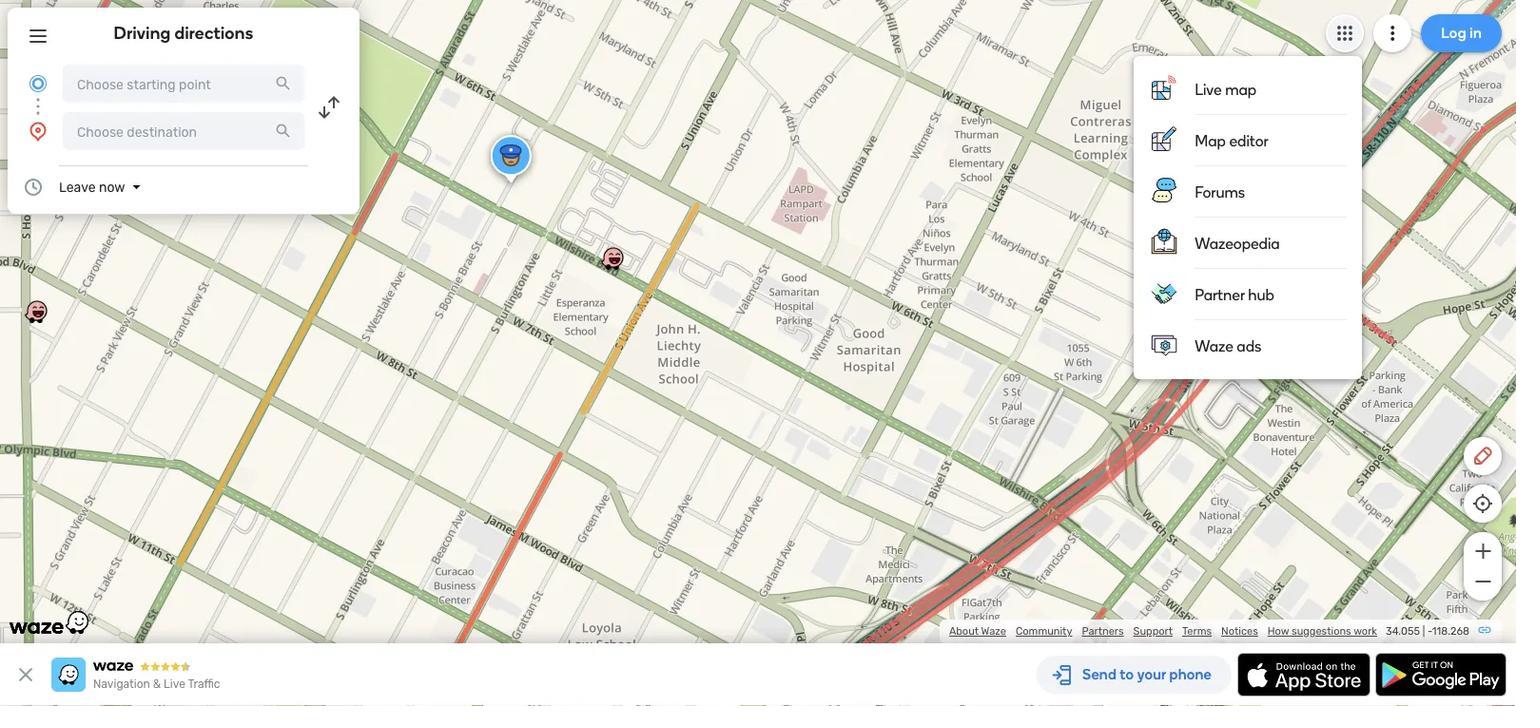 Task type: locate. For each thing, give the bounding box(es) containing it.
clock image
[[22, 176, 45, 199]]

partners
[[1082, 626, 1124, 638]]

navigation & live traffic
[[93, 678, 220, 692]]

leave
[[59, 179, 96, 195]]

traffic
[[188, 678, 220, 692]]

how
[[1268, 626, 1290, 638]]

directions
[[175, 23, 253, 43]]

support
[[1134, 626, 1173, 638]]

Choose destination text field
[[63, 112, 304, 150]]

community
[[1016, 626, 1073, 638]]

navigation
[[93, 678, 150, 692]]

notices link
[[1222, 626, 1259, 638]]

terms link
[[1183, 626, 1212, 638]]

pencil image
[[1472, 445, 1495, 468]]

zoom out image
[[1471, 571, 1495, 594]]

support link
[[1134, 626, 1173, 638]]

x image
[[14, 664, 37, 687]]

|
[[1423, 626, 1426, 638]]

waze
[[982, 626, 1007, 638]]

&
[[153, 678, 161, 692]]

driving
[[114, 23, 171, 43]]



Task type: describe. For each thing, give the bounding box(es) containing it.
link image
[[1478, 623, 1493, 638]]

location image
[[27, 120, 49, 143]]

partners link
[[1082, 626, 1124, 638]]

work
[[1354, 626, 1378, 638]]

community link
[[1016, 626, 1073, 638]]

suggestions
[[1292, 626, 1352, 638]]

driving directions
[[114, 23, 253, 43]]

34.055
[[1386, 626, 1421, 638]]

how suggestions work link
[[1268, 626, 1378, 638]]

terms
[[1183, 626, 1212, 638]]

leave now
[[59, 179, 125, 195]]

zoom in image
[[1471, 540, 1495, 563]]

-
[[1428, 626, 1433, 638]]

about
[[950, 626, 979, 638]]

118.268
[[1433, 626, 1470, 638]]

about waze community partners support terms notices how suggestions work 34.055 | -118.268
[[950, 626, 1470, 638]]

live
[[164, 678, 185, 692]]

now
[[99, 179, 125, 195]]

Choose starting point text field
[[63, 65, 304, 103]]

about waze link
[[950, 626, 1007, 638]]

notices
[[1222, 626, 1259, 638]]

current location image
[[27, 72, 49, 95]]



Task type: vqa. For each thing, say whether or not it's contained in the screenshot.
the [missing "en.livemap.styleguide.close" translation] icon
no



